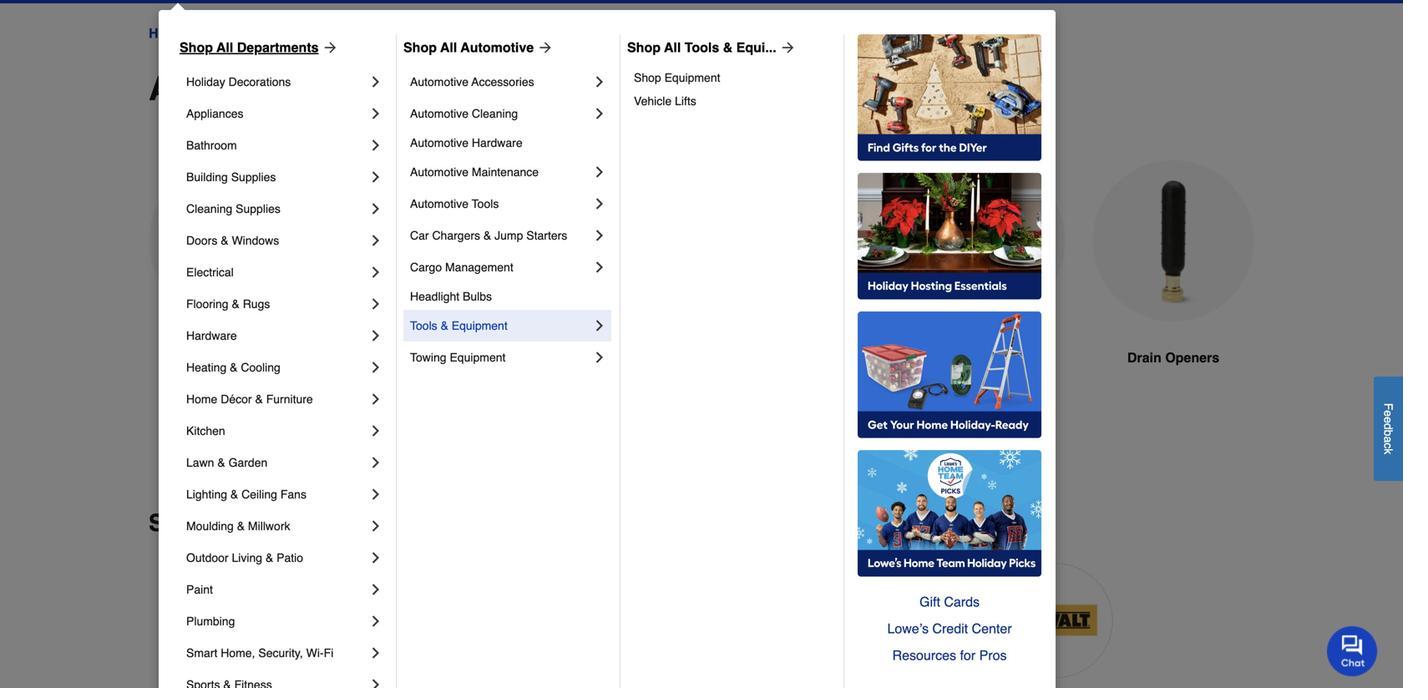 Task type: locate. For each thing, give the bounding box(es) containing it.
automotive tools
[[410, 197, 499, 211]]

2 augers from the left
[[424, 350, 470, 366]]

0 horizontal spatial hardware
[[186, 329, 237, 343]]

equipment down bulbs
[[452, 319, 508, 333]]

chevron right image for plumbing
[[368, 613, 384, 630]]

automotive up automotive tools
[[410, 165, 469, 179]]

electrical link
[[186, 257, 368, 288]]

shop all automotive
[[404, 40, 534, 55]]

2 vertical spatial equipment
[[450, 351, 506, 364]]

automotive down 'automotive cleaning'
[[410, 136, 469, 150]]

automotive up automotive hardware in the top left of the page
[[410, 107, 469, 120]]

& right lawn
[[218, 456, 225, 470]]

tools down headlight at the top left of the page
[[410, 319, 438, 333]]

augers, down shop all departments
[[149, 69, 273, 108]]

lowe's home team holiday picks. image
[[858, 450, 1042, 577]]

lowe's credit center link
[[858, 616, 1042, 643]]

1 vertical spatial tools
[[472, 197, 499, 211]]

a yellow jug of drano commercial line drain cleaner. image
[[526, 160, 689, 323]]

plumbing for plumbing link to the bottom
[[186, 615, 235, 628]]

ceiling
[[242, 488, 277, 501]]

all up shop equipment
[[664, 40, 681, 55]]

chevron right image for automotive maintenance
[[592, 164, 608, 180]]

shop down lighting
[[149, 510, 207, 537]]

1 horizontal spatial openers
[[563, 69, 699, 108]]

arrow right image inside shop all tools & equi... link
[[777, 39, 797, 56]]

appliances link
[[186, 98, 368, 130]]

1 vertical spatial equipment
[[452, 319, 508, 333]]

1 vertical spatial shop
[[149, 510, 207, 537]]

resources for pros link
[[858, 643, 1042, 669]]

shop by brand
[[149, 510, 315, 537]]

arrow right image
[[319, 39, 339, 56], [777, 39, 797, 56]]

electrical
[[186, 266, 234, 279]]

cleaning down automotive accessories link
[[472, 107, 518, 120]]

hardware up 'automotive maintenance' "link"
[[472, 136, 523, 150]]

plungers
[[326, 25, 379, 41], [282, 69, 426, 108]]

arrow right image for shop all departments
[[319, 39, 339, 56]]

2 all from the left
[[441, 40, 457, 55]]

2 horizontal spatial tools
[[685, 40, 720, 55]]

2 vertical spatial openers
[[1166, 350, 1220, 366]]

0 vertical spatial shop
[[634, 71, 662, 84]]

f e e d b a c k
[[1383, 403, 1396, 455]]

plungers down augers, plungers & drain openers link
[[282, 69, 426, 108]]

all for automotive
[[441, 40, 457, 55]]

openers
[[431, 25, 482, 41], [563, 69, 699, 108], [1166, 350, 1220, 366]]

tools up shop equipment
[[685, 40, 720, 55]]

chevron right image for cargo management
[[592, 259, 608, 276]]

cobra logo. image
[[574, 564, 689, 679]]

chevron right image for lawn & garden
[[368, 455, 384, 471]]

management
[[445, 261, 514, 274]]

automotive up chargers
[[410, 197, 469, 211]]

plumbing
[[201, 25, 261, 41], [186, 615, 235, 628]]

lighting & ceiling fans
[[186, 488, 307, 501]]

all up automotive accessories
[[441, 40, 457, 55]]

1 horizontal spatial augers,
[[276, 25, 322, 41]]

equipment
[[665, 71, 721, 84], [452, 319, 508, 333], [450, 351, 506, 364]]

patio
[[277, 552, 303, 565]]

drain openers link
[[1093, 160, 1255, 408]]

1 vertical spatial plumbing
[[186, 615, 235, 628]]

0 vertical spatial hardware
[[472, 136, 523, 150]]

& left jump
[[484, 229, 492, 242]]

e up b at the right of the page
[[1383, 417, 1396, 423]]

& down headlight bulbs
[[441, 319, 449, 333]]

shop up shop equipment
[[628, 40, 661, 55]]

0 horizontal spatial tools
[[410, 319, 438, 333]]

3 all from the left
[[664, 40, 681, 55]]

equipment down the tools & equipment
[[450, 351, 506, 364]]

furniture
[[266, 393, 313, 406]]

building
[[186, 170, 228, 184]]

equipment for towing equipment
[[450, 351, 506, 364]]

building supplies link
[[186, 161, 368, 193]]

0 vertical spatial equipment
[[665, 71, 721, 84]]

0 vertical spatial plumbing
[[201, 25, 261, 41]]

& left cooling
[[230, 361, 238, 374]]

plungers right departments
[[326, 25, 379, 41]]

bulbs
[[463, 290, 492, 303]]

automotive accessories link
[[410, 66, 592, 98]]

0 vertical spatial openers
[[431, 25, 482, 41]]

shop
[[180, 40, 213, 55], [404, 40, 437, 55], [628, 40, 661, 55]]

tools
[[685, 40, 720, 55], [472, 197, 499, 211], [410, 319, 438, 333]]

automotive cleaning link
[[410, 98, 592, 130]]

0 horizontal spatial home
[[149, 25, 186, 41]]

lawn & garden
[[186, 456, 268, 470]]

0 horizontal spatial shop
[[180, 40, 213, 55]]

1 vertical spatial augers, plungers & drain openers
[[149, 69, 699, 108]]

maintenance
[[472, 165, 539, 179]]

equipment up lifts
[[665, 71, 721, 84]]

machine augers link
[[338, 160, 500, 408]]

home décor & furniture link
[[186, 384, 368, 415]]

2 horizontal spatial all
[[664, 40, 681, 55]]

2 arrow right image from the left
[[777, 39, 797, 56]]

shop up holiday
[[180, 40, 213, 55]]

1 horizontal spatial shop
[[634, 71, 662, 84]]

outdoor living & patio
[[186, 552, 303, 565]]

arrow right image up holiday decorations "link"
[[319, 39, 339, 56]]

1 horizontal spatial hardware
[[472, 136, 523, 150]]

a
[[1383, 436, 1396, 443]]

1 vertical spatial cleaning
[[186, 202, 233, 216]]

augers, plungers & drain openers
[[276, 25, 482, 41], [149, 69, 699, 108]]

0 horizontal spatial shop
[[149, 510, 207, 537]]

& inside outdoor living & patio 'link'
[[266, 552, 273, 565]]

equipment for shop equipment
[[665, 71, 721, 84]]

1 augers from the left
[[225, 350, 271, 366]]

& left equi...
[[723, 40, 733, 55]]

1 shop from the left
[[180, 40, 213, 55]]

1 horizontal spatial shop
[[404, 40, 437, 55]]

& left shop all automotive
[[382, 25, 391, 41]]

supplies up cleaning supplies
[[231, 170, 276, 184]]

cards
[[945, 595, 980, 610]]

chat invite button image
[[1328, 626, 1379, 677]]

1 vertical spatial home
[[186, 393, 218, 406]]

& left ceiling
[[231, 488, 238, 501]]

arrow right image up shop equipment link
[[777, 39, 797, 56]]

c
[[1383, 443, 1396, 449]]

& inside drain cleaners & chemicals
[[652, 350, 661, 366]]

machine augers
[[367, 350, 470, 366]]

chevron right image for heating & cooling
[[368, 359, 384, 376]]

chevron right image
[[368, 105, 384, 122], [368, 137, 384, 154], [592, 164, 608, 180], [368, 169, 384, 186], [368, 201, 384, 217], [368, 328, 384, 344], [368, 391, 384, 408], [368, 423, 384, 440], [368, 486, 384, 503], [368, 582, 384, 598], [368, 613, 384, 630], [368, 677, 384, 689]]

plumbing link
[[201, 23, 261, 43], [186, 606, 368, 638]]

& right décor
[[255, 393, 263, 406]]

arrow right image
[[534, 39, 554, 56]]

starters
[[527, 229, 568, 242]]

tools inside shop all tools & equi... link
[[685, 40, 720, 55]]

chevron right image for automotive tools
[[592, 196, 608, 212]]

home inside 'link'
[[186, 393, 218, 406]]

shop up vehicle
[[634, 71, 662, 84]]

moulding & millwork link
[[186, 511, 368, 542]]

chevron right image
[[368, 74, 384, 90], [592, 74, 608, 90], [592, 105, 608, 122], [592, 196, 608, 212], [592, 227, 608, 244], [368, 232, 384, 249], [592, 259, 608, 276], [368, 264, 384, 281], [368, 296, 384, 313], [592, 318, 608, 334], [592, 349, 608, 366], [368, 359, 384, 376], [368, 455, 384, 471], [368, 518, 384, 535], [368, 550, 384, 567], [368, 645, 384, 662]]

cleaning down building
[[186, 202, 233, 216]]

drain inside drain cleaners & chemicals
[[554, 350, 588, 366]]

1 horizontal spatial augers
[[424, 350, 470, 366]]

departments
[[237, 40, 319, 55]]

drain cleaners & chemicals
[[554, 350, 661, 386]]

smart home, security, wi-fi link
[[186, 638, 368, 669]]

chevron right image for tools & equipment
[[592, 318, 608, 334]]

chevron right image for cleaning supplies
[[368, 201, 384, 217]]

automotive up 'automotive cleaning'
[[410, 75, 469, 89]]

gift cards link
[[858, 589, 1042, 616]]

snakes
[[981, 350, 1028, 366]]

tools up the car chargers & jump starters
[[472, 197, 499, 211]]

chevron right image for bathroom
[[368, 137, 384, 154]]

& right cleaners
[[652, 350, 661, 366]]

zep logo. image
[[290, 564, 405, 679]]

& inside doors & windows link
[[221, 234, 229, 247]]

0 vertical spatial cleaning
[[472, 107, 518, 120]]

e up d
[[1383, 410, 1396, 417]]

2 vertical spatial tools
[[410, 319, 438, 333]]

chevron right image for paint
[[368, 582, 384, 598]]

building supplies
[[186, 170, 276, 184]]

& left millwork
[[237, 520, 245, 533]]

2 shop from the left
[[404, 40, 437, 55]]

k
[[1383, 449, 1396, 455]]

1 all from the left
[[217, 40, 233, 55]]

f
[[1383, 403, 1396, 410]]

1 vertical spatial augers,
[[149, 69, 273, 108]]

automotive inside "link"
[[410, 165, 469, 179]]

all for tools
[[664, 40, 681, 55]]

arrow right image inside the "shop all departments" link
[[319, 39, 339, 56]]

plumbing up holiday decorations
[[201, 25, 261, 41]]

chevron right image for car chargers & jump starters
[[592, 227, 608, 244]]

drain cleaners & chemicals link
[[526, 160, 689, 428]]

headlight bulbs
[[410, 290, 492, 303]]

drain snakes
[[943, 350, 1028, 366]]

augers, up holiday decorations "link"
[[276, 25, 322, 41]]

0 vertical spatial augers,
[[276, 25, 322, 41]]

& left patio
[[266, 552, 273, 565]]

1 vertical spatial supplies
[[236, 202, 281, 216]]

plumbing link up holiday decorations
[[201, 23, 261, 43]]

plumbing link up security,
[[186, 606, 368, 638]]

0 vertical spatial supplies
[[231, 170, 276, 184]]

supplies for building supplies
[[231, 170, 276, 184]]

tools & equipment
[[410, 319, 508, 333]]

lighting
[[186, 488, 227, 501]]

tools inside automotive tools link
[[472, 197, 499, 211]]

hand
[[188, 350, 222, 366]]

drain openers
[[1128, 350, 1220, 366]]

holiday hosting essentials. image
[[858, 173, 1042, 300]]

plumbing up smart
[[186, 615, 235, 628]]

1 arrow right image from the left
[[319, 39, 339, 56]]

None search field
[[529, 0, 985, 5]]

home décor & furniture
[[186, 393, 313, 406]]

& inside flooring & rugs link
[[232, 297, 240, 311]]

arrow right image for shop all tools & equi...
[[777, 39, 797, 56]]

hardware up hand
[[186, 329, 237, 343]]

e
[[1383, 410, 1396, 417], [1383, 417, 1396, 423]]

shop up automotive accessories
[[404, 40, 437, 55]]

automotive
[[461, 40, 534, 55], [410, 75, 469, 89], [410, 107, 469, 120], [410, 136, 469, 150], [410, 165, 469, 179], [410, 197, 469, 211]]

flooring
[[186, 297, 229, 311]]

korky logo. image
[[857, 564, 972, 679]]

0 vertical spatial home
[[149, 25, 186, 41]]

chemicals
[[574, 370, 641, 386]]

2 horizontal spatial openers
[[1166, 350, 1220, 366]]

0 horizontal spatial arrow right image
[[319, 39, 339, 56]]

vehicle lifts link
[[634, 89, 832, 113]]

1 horizontal spatial all
[[441, 40, 457, 55]]

& left rugs
[[232, 297, 240, 311]]

3 shop from the left
[[628, 40, 661, 55]]

cargo
[[410, 261, 442, 274]]

automotive for automotive tools
[[410, 197, 469, 211]]

all up holiday decorations
[[217, 40, 233, 55]]

0 horizontal spatial augers
[[225, 350, 271, 366]]

1 horizontal spatial home
[[186, 393, 218, 406]]

chevron right image for electrical
[[368, 264, 384, 281]]

find gifts for the diyer. image
[[858, 34, 1042, 161]]

1 horizontal spatial tools
[[472, 197, 499, 211]]

home for home décor & furniture
[[186, 393, 218, 406]]

1 horizontal spatial cleaning
[[472, 107, 518, 120]]

lawn & garden link
[[186, 447, 368, 479]]

orange drain snakes. image
[[904, 160, 1066, 323]]

chevron right image for outdoor living & patio
[[368, 550, 384, 567]]

shop for shop equipment
[[634, 71, 662, 84]]

shop for shop all departments
[[180, 40, 213, 55]]

1 vertical spatial plumbing link
[[186, 606, 368, 638]]

supplies up windows
[[236, 202, 281, 216]]

cleaning supplies link
[[186, 193, 368, 225]]

lifts
[[675, 94, 697, 108]]

2 horizontal spatial shop
[[628, 40, 661, 55]]

1 horizontal spatial arrow right image
[[777, 39, 797, 56]]

1 vertical spatial plungers
[[282, 69, 426, 108]]

0 vertical spatial tools
[[685, 40, 720, 55]]

shop for shop all automotive
[[404, 40, 437, 55]]

doors
[[186, 234, 218, 247]]

machine
[[367, 350, 421, 366]]

& right doors
[[221, 234, 229, 247]]

0 horizontal spatial all
[[217, 40, 233, 55]]

& inside heating & cooling "link"
[[230, 361, 238, 374]]



Task type: vqa. For each thing, say whether or not it's contained in the screenshot.
bottom Box
no



Task type: describe. For each thing, give the bounding box(es) containing it.
chevron right image for home décor & furniture
[[368, 391, 384, 408]]

chevron right image for automotive cleaning
[[592, 105, 608, 122]]

car
[[410, 229, 429, 242]]

0 horizontal spatial cleaning
[[186, 202, 233, 216]]

tools inside tools & equipment link
[[410, 319, 438, 333]]

chevron right image for doors & windows
[[368, 232, 384, 249]]

chevron right image for lighting & ceiling fans
[[368, 486, 384, 503]]

a cobra rubber bladder with brass fitting. image
[[1093, 160, 1255, 323]]

shop equipment link
[[634, 66, 832, 89]]

augers, plungers & drain openers link
[[276, 23, 482, 43]]

chevron right image for holiday decorations
[[368, 74, 384, 90]]

0 horizontal spatial augers,
[[149, 69, 273, 108]]

drain for drain openers
[[1128, 350, 1162, 366]]

& inside augers, plungers & drain openers link
[[382, 25, 391, 41]]

automotive up automotive accessories link
[[461, 40, 534, 55]]

d
[[1383, 423, 1396, 430]]

supplies for cleaning supplies
[[236, 202, 281, 216]]

bathroom link
[[186, 130, 368, 161]]

lowe's
[[888, 621, 929, 637]]

car chargers & jump starters
[[410, 229, 568, 242]]

shop equipment
[[634, 71, 721, 84]]

shop for shop by brand
[[149, 510, 207, 537]]

holiday decorations
[[186, 75, 291, 89]]

resources for pros
[[893, 648, 1007, 664]]

by
[[214, 510, 241, 537]]

drain for drain cleaners & chemicals
[[554, 350, 588, 366]]

automotive maintenance
[[410, 165, 539, 179]]

home for home
[[149, 25, 186, 41]]

accessories
[[472, 75, 535, 89]]

headlight bulbs link
[[410, 283, 608, 310]]

hand augers
[[188, 350, 271, 366]]

kitchen
[[186, 425, 225, 438]]

gift
[[920, 595, 941, 610]]

1 e from the top
[[1383, 410, 1396, 417]]

& inside lawn & garden link
[[218, 456, 225, 470]]

shop all departments link
[[180, 38, 339, 58]]

heating
[[186, 361, 227, 374]]

paint
[[186, 583, 213, 597]]

& inside "car chargers & jump starters" link
[[484, 229, 492, 242]]

cleaners
[[592, 350, 648, 366]]

décor
[[221, 393, 252, 406]]

augers for hand augers
[[225, 350, 271, 366]]

outdoor living & patio link
[[186, 542, 368, 574]]

automotive for automotive hardware
[[410, 136, 469, 150]]

resources
[[893, 648, 957, 664]]

chevron right image for appliances
[[368, 105, 384, 122]]

windows
[[232, 234, 279, 247]]

pros
[[980, 648, 1007, 664]]

chevron right image for hardware
[[368, 328, 384, 344]]

holiday decorations link
[[186, 66, 368, 98]]

doors & windows
[[186, 234, 279, 247]]

appliances
[[186, 107, 244, 120]]

tools & equipment link
[[410, 310, 592, 342]]

holiday
[[186, 75, 225, 89]]

augers for machine augers
[[424, 350, 470, 366]]

living
[[232, 552, 262, 565]]

1 vertical spatial openers
[[563, 69, 699, 108]]

0 horizontal spatial openers
[[431, 25, 482, 41]]

lawn
[[186, 456, 214, 470]]

2 e from the top
[[1383, 417, 1396, 423]]

automotive tools link
[[410, 188, 592, 220]]

& inside lighting & ceiling fans link
[[231, 488, 238, 501]]

0 vertical spatial plungers
[[326, 25, 379, 41]]

all for departments
[[217, 40, 233, 55]]

0 vertical spatial plumbing link
[[201, 23, 261, 43]]

f e e d b a c k button
[[1375, 377, 1404, 481]]

smart home, security, wi-fi
[[186, 647, 334, 660]]

chevron right image for kitchen
[[368, 423, 384, 440]]

drain for drain snakes
[[943, 350, 977, 366]]

jump
[[495, 229, 523, 242]]

rugs
[[243, 297, 270, 311]]

flooring & rugs link
[[186, 288, 368, 320]]

lowe's credit center
[[888, 621, 1012, 637]]

hand augers link
[[149, 160, 311, 408]]

heating & cooling link
[[186, 352, 368, 384]]

bathroom
[[186, 139, 237, 152]]

shop all tools & equi... link
[[628, 38, 797, 58]]

credit
[[933, 621, 969, 637]]

get your home holiday-ready. image
[[858, 312, 1042, 439]]

0 vertical spatial augers, plungers & drain openers
[[276, 25, 482, 41]]

chevron right image for smart home, security, wi-fi
[[368, 645, 384, 662]]

home link
[[149, 23, 186, 43]]

shop all departments
[[180, 40, 319, 55]]

equi...
[[737, 40, 777, 55]]

automotive for automotive accessories
[[410, 75, 469, 89]]

moulding
[[186, 520, 234, 533]]

chevron right image for automotive accessories
[[592, 74, 608, 90]]

gift cards
[[920, 595, 980, 610]]

fi
[[324, 647, 334, 660]]

b
[[1383, 430, 1396, 436]]

& inside shop all tools & equi... link
[[723, 40, 733, 55]]

chevron right image for moulding & millwork
[[368, 518, 384, 535]]

cargo management
[[410, 261, 514, 274]]

& inside moulding & millwork link
[[237, 520, 245, 533]]

a black rubber plunger. image
[[715, 160, 877, 323]]

car chargers & jump starters link
[[410, 220, 592, 252]]

chargers
[[432, 229, 481, 242]]

shop all automotive link
[[404, 38, 554, 58]]

headlight
[[410, 290, 460, 303]]

chevron right image for towing equipment
[[592, 349, 608, 366]]

brand
[[248, 510, 315, 537]]

& down shop all automotive
[[435, 69, 459, 108]]

automotive for automotive maintenance
[[410, 165, 469, 179]]

a brass craft music wire machine auger. image
[[338, 160, 500, 323]]

automotive for automotive cleaning
[[410, 107, 469, 120]]

lighting & ceiling fans link
[[186, 479, 368, 511]]

towing equipment
[[410, 351, 506, 364]]

heating & cooling
[[186, 361, 281, 374]]

security,
[[259, 647, 303, 660]]

garden
[[229, 456, 268, 470]]

& inside home décor & furniture 'link'
[[255, 393, 263, 406]]

chevron right image for building supplies
[[368, 169, 384, 186]]

plumbing for plumbing link to the top
[[201, 25, 261, 41]]

flooring & rugs
[[186, 297, 270, 311]]

vehicle
[[634, 94, 672, 108]]

drain snakes link
[[904, 160, 1066, 408]]

outdoor
[[186, 552, 229, 565]]

kitchen link
[[186, 415, 368, 447]]

towing equipment link
[[410, 342, 592, 374]]

1 vertical spatial hardware
[[186, 329, 237, 343]]

shop for shop all tools & equi...
[[628, 40, 661, 55]]

wi-
[[306, 647, 324, 660]]

chevron right image for flooring & rugs
[[368, 296, 384, 313]]

a kobalt music wire drain hand auger. image
[[149, 160, 311, 323]]

cargo management link
[[410, 252, 592, 283]]

& inside tools & equipment link
[[441, 319, 449, 333]]

automotive maintenance link
[[410, 156, 592, 188]]

dewalt logo. image
[[999, 564, 1113, 679]]



